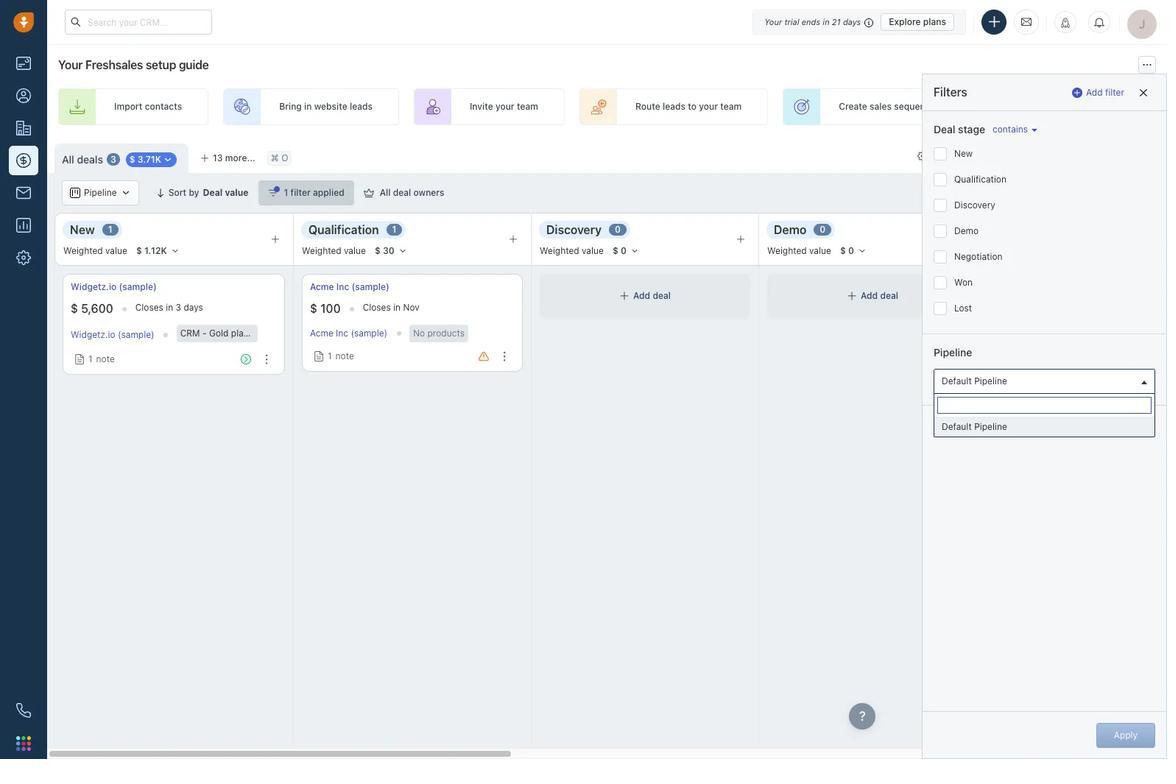Task type: vqa. For each thing, say whether or not it's contained in the screenshot.
$ 3.71K button in the left of the page
yes



Task type: describe. For each thing, give the bounding box(es) containing it.
explore
[[890, 16, 922, 27]]

route
[[636, 101, 661, 112]]

trial
[[785, 17, 800, 26]]

1 acme from the top
[[310, 281, 334, 293]]

in for closes in nov
[[394, 302, 401, 313]]

$ 0 button for demo
[[834, 243, 874, 259]]

import contacts link
[[58, 88, 209, 125]]

monthly
[[251, 328, 285, 339]]

settings
[[932, 150, 968, 161]]

settings button
[[911, 144, 975, 169]]

0 horizontal spatial qualification
[[309, 223, 379, 236]]

1 down pipeline popup button
[[108, 224, 112, 235]]

Search your CRM... text field
[[65, 10, 212, 35]]

sort
[[168, 187, 187, 198]]

$ 0 button for discovery
[[606, 243, 646, 259]]

all deals link
[[62, 152, 103, 167]]

website
[[314, 101, 348, 112]]

default for default pipeline dropdown button in the right of the page
[[943, 376, 973, 387]]

sales inside create sales sequence link
[[870, 101, 892, 112]]

crm - gold plan monthly (sample)
[[180, 328, 324, 339]]

gold
[[209, 328, 229, 339]]

1 horizontal spatial days
[[844, 17, 862, 26]]

value for new
[[105, 246, 127, 257]]

default for default pipeline list box
[[943, 421, 973, 433]]

1 widgetz.io from the top
[[71, 281, 117, 293]]

won
[[955, 277, 974, 288]]

up
[[1050, 101, 1061, 112]]

send email image
[[1022, 16, 1032, 28]]

crm
[[180, 328, 200, 339]]

13
[[213, 153, 223, 164]]

your freshsales setup guide
[[58, 58, 209, 71]]

import contacts
[[114, 101, 182, 112]]

container_wx8msf4aqz5i3rn1 image inside 'all deal owners' button
[[364, 188, 374, 198]]

$ 100
[[310, 302, 341, 315]]

plan
[[231, 328, 249, 339]]

1 filter applied
[[284, 187, 345, 198]]

container_wx8msf4aqz5i3rn1 image for add deal
[[620, 291, 630, 301]]

more...
[[225, 153, 256, 164]]

set up your sales pipeline link
[[977, 88, 1168, 125]]

weighted value for discovery
[[540, 246, 604, 257]]

⌘
[[271, 153, 279, 164]]

1 down '100'
[[328, 351, 332, 362]]

(sample) down closes in nov
[[351, 328, 388, 339]]

-
[[203, 328, 207, 339]]

$ 1.12k button
[[130, 243, 186, 259]]

filter for add
[[1106, 87, 1125, 98]]

note for $ 5,600
[[96, 354, 115, 365]]

team inside invite your team link
[[517, 101, 539, 112]]

0 vertical spatial discovery
[[955, 200, 996, 211]]

$ 30
[[375, 245, 395, 256]]

$ 5,600
[[71, 302, 113, 315]]

30
[[383, 245, 395, 256]]

container_wx8msf4aqz5i3rn1 image inside $ 3.71k button
[[163, 155, 173, 165]]

$ 30 button
[[368, 243, 414, 259]]

all for deals
[[62, 153, 74, 166]]

1 filter applied button
[[258, 181, 354, 206]]

⌘ o
[[271, 153, 288, 164]]

contacts
[[145, 101, 182, 112]]

(sample) down 'closes in 3 days'
[[118, 330, 155, 341]]

invite
[[470, 101, 493, 112]]

$ 1.12k
[[136, 245, 167, 256]]

$ inside popup button
[[129, 154, 135, 165]]

all deal owners button
[[354, 181, 454, 206]]

1 vertical spatial days
[[184, 302, 203, 313]]

your inside set up your sales pipeline link
[[1063, 101, 1082, 112]]

phone image
[[16, 704, 31, 718]]

default pipeline for default pipeline dropdown button in the right of the page
[[943, 376, 1008, 387]]

3.71k
[[138, 154, 161, 165]]

in left 21
[[823, 17, 830, 26]]

your for your trial ends in 21 days
[[765, 17, 783, 26]]

import
[[114, 101, 142, 112]]

note for $ 100
[[336, 351, 354, 362]]

value for discovery
[[582, 246, 604, 257]]

applied
[[313, 187, 345, 198]]

1 note for $ 5,600
[[88, 354, 115, 365]]

default pipeline for default pipeline list box
[[943, 421, 1008, 433]]

filters
[[934, 86, 968, 99]]

freshsales
[[85, 58, 143, 71]]

all deal owners
[[380, 187, 445, 198]]

container_wx8msf4aqz5i3rn1 image for settings
[[918, 151, 929, 161]]

(sample) up closes in nov
[[352, 281, 390, 293]]

no
[[414, 328, 425, 339]]

5,600
[[81, 302, 113, 315]]

pipeline button
[[62, 181, 139, 206]]

closes for $ 100
[[363, 302, 391, 313]]

invite your team
[[470, 101, 539, 112]]

your inside route leads to your team link
[[699, 101, 718, 112]]

100
[[321, 302, 341, 315]]

1 down the $ 5,600
[[88, 354, 93, 365]]

no products
[[414, 328, 465, 339]]

3 for deals
[[110, 154, 116, 165]]

2 widgetz.io from the top
[[71, 330, 115, 341]]

(sample) down $ 100
[[287, 328, 324, 339]]

add filter link
[[1073, 81, 1125, 104]]

bring
[[279, 101, 302, 112]]

setup
[[146, 58, 176, 71]]

pipeline inside popup button
[[84, 187, 117, 199]]

1 horizontal spatial deal
[[653, 291, 671, 302]]

products
[[428, 328, 465, 339]]

explore plans link
[[881, 13, 955, 31]]

invite your team link
[[414, 88, 565, 125]]

lost
[[955, 303, 973, 314]]

set up your sales pipeline
[[1033, 101, 1143, 112]]

Search field
[[1088, 181, 1162, 206]]

nov
[[403, 302, 420, 313]]

2 acme from the top
[[310, 328, 334, 339]]

pipeline
[[1109, 101, 1143, 112]]

filter for 1
[[291, 187, 311, 198]]

2 horizontal spatial deal
[[881, 291, 899, 302]]

1 widgetz.io (sample) from the top
[[71, 281, 157, 293]]

1 add deal from the left
[[634, 291, 671, 302]]

your trial ends in 21 days
[[765, 17, 862, 26]]



Task type: locate. For each thing, give the bounding box(es) containing it.
1 note for $ 100
[[328, 351, 354, 362]]

pipeline
[[84, 187, 117, 199], [934, 346, 973, 359], [975, 376, 1008, 387], [975, 421, 1008, 433]]

note down '100'
[[336, 351, 354, 362]]

$ 0 for discovery
[[613, 245, 627, 256]]

1 note down '100'
[[328, 351, 354, 362]]

0 vertical spatial filter
[[1106, 87, 1125, 98]]

0 horizontal spatial your
[[58, 58, 83, 71]]

1 vertical spatial widgetz.io (sample) link
[[71, 330, 155, 341]]

0 horizontal spatial days
[[184, 302, 203, 313]]

in right bring
[[304, 101, 312, 112]]

0 horizontal spatial leads
[[350, 101, 373, 112]]

container_wx8msf4aqz5i3rn1 image
[[918, 151, 929, 161], [163, 155, 173, 165], [620, 291, 630, 301]]

deal up settings
[[934, 123, 956, 136]]

1 horizontal spatial add
[[861, 291, 878, 302]]

guide
[[179, 58, 209, 71]]

0 horizontal spatial add deal
[[634, 291, 671, 302]]

0 horizontal spatial container_wx8msf4aqz5i3rn1 image
[[163, 155, 173, 165]]

2 acme inc (sample) from the top
[[310, 328, 388, 339]]

0 vertical spatial new
[[955, 148, 973, 159]]

sequence
[[895, 101, 936, 112]]

acme down $ 100
[[310, 328, 334, 339]]

$ 3.71k button
[[126, 153, 177, 167]]

pipeline inside option
[[975, 421, 1008, 433]]

0 horizontal spatial 3
[[110, 154, 116, 165]]

2 add deal from the left
[[861, 291, 899, 302]]

value for demo
[[810, 246, 832, 257]]

acme
[[310, 281, 334, 293], [310, 328, 334, 339]]

1 horizontal spatial discovery
[[955, 200, 996, 211]]

13 more...
[[213, 153, 256, 164]]

add
[[1087, 87, 1104, 98], [634, 291, 651, 302], [861, 291, 878, 302]]

team right invite
[[517, 101, 539, 112]]

1 horizontal spatial your
[[699, 101, 718, 112]]

0 vertical spatial widgetz.io (sample)
[[71, 281, 157, 293]]

0 vertical spatial widgetz.io
[[71, 281, 117, 293]]

sales right create
[[870, 101, 892, 112]]

create sales sequence
[[839, 101, 936, 112]]

0 vertical spatial acme inc (sample)
[[310, 281, 390, 293]]

1 vertical spatial inc
[[336, 328, 349, 339]]

widgetz.io (sample) link
[[71, 281, 157, 293], [71, 330, 155, 341]]

1 vertical spatial discovery
[[547, 223, 602, 236]]

all inside button
[[380, 187, 391, 198]]

0 horizontal spatial sales
[[870, 101, 892, 112]]

weighted value for new
[[63, 246, 127, 257]]

$ 3.71k button
[[121, 151, 181, 168]]

1 sales from the left
[[870, 101, 892, 112]]

days right 21
[[844, 17, 862, 26]]

weighted for discovery
[[540, 246, 580, 257]]

0 vertical spatial 3
[[110, 154, 116, 165]]

your right up
[[1063, 101, 1082, 112]]

1 $ 0 button from the left
[[606, 243, 646, 259]]

0 horizontal spatial demo
[[774, 223, 807, 236]]

1 vertical spatial new
[[70, 223, 95, 236]]

(sample) up 'closes in 3 days'
[[119, 281, 157, 293]]

3 right deals
[[110, 154, 116, 165]]

1 horizontal spatial add deal
[[861, 291, 899, 302]]

default pipeline inside option
[[943, 421, 1008, 433]]

2 $ 0 button from the left
[[834, 243, 874, 259]]

default pipeline inside dropdown button
[[943, 376, 1008, 387]]

widgetz.io down the $ 5,600
[[71, 330, 115, 341]]

0 horizontal spatial deal
[[393, 187, 411, 198]]

2 horizontal spatial your
[[1063, 101, 1082, 112]]

pipeline up the default pipeline option
[[975, 376, 1008, 387]]

3 your from the left
[[1063, 101, 1082, 112]]

weighted for qualification
[[302, 246, 342, 257]]

negotiation
[[955, 251, 1003, 262]]

weighted
[[63, 246, 103, 257], [302, 246, 342, 257], [540, 246, 580, 257], [768, 246, 807, 257]]

your right to
[[699, 101, 718, 112]]

1 weighted from the left
[[63, 246, 103, 257]]

your left trial
[[765, 17, 783, 26]]

create
[[839, 101, 868, 112]]

1 horizontal spatial $ 0
[[841, 245, 855, 256]]

1 inc from the top
[[337, 281, 349, 293]]

4 weighted value from the left
[[768, 246, 832, 257]]

deal stage
[[934, 123, 986, 136]]

2 team from the left
[[721, 101, 742, 112]]

1
[[284, 187, 288, 198], [108, 224, 112, 235], [392, 224, 397, 235], [328, 351, 332, 362], [88, 354, 93, 365]]

1 closes from the left
[[135, 302, 163, 313]]

your for your freshsales setup guide
[[58, 58, 83, 71]]

2 horizontal spatial container_wx8msf4aqz5i3rn1 image
[[918, 151, 929, 161]]

all left owners
[[380, 187, 391, 198]]

$ 3.71k
[[129, 154, 161, 165]]

deal
[[934, 123, 956, 136], [203, 187, 223, 198]]

0 horizontal spatial discovery
[[547, 223, 602, 236]]

widgetz.io up the $ 5,600
[[71, 281, 117, 293]]

widgetz.io (sample) link up 5,600
[[71, 281, 157, 293]]

1.12k
[[144, 245, 167, 256]]

1 your from the left
[[496, 101, 515, 112]]

0 horizontal spatial new
[[70, 223, 95, 236]]

plans
[[924, 16, 947, 27]]

contains button
[[990, 123, 1039, 136]]

closes
[[135, 302, 163, 313], [363, 302, 391, 313]]

1 vertical spatial acme inc (sample) link
[[310, 328, 388, 339]]

your
[[765, 17, 783, 26], [58, 58, 83, 71]]

sort by deal value
[[168, 187, 249, 198]]

o
[[282, 153, 288, 164]]

deal right by
[[203, 187, 223, 198]]

demo
[[774, 223, 807, 236], [955, 225, 979, 237]]

inc down '100'
[[336, 328, 349, 339]]

3
[[110, 154, 116, 165], [176, 302, 181, 313]]

inc up '100'
[[337, 281, 349, 293]]

days up the crm
[[184, 302, 203, 313]]

2 weighted value from the left
[[302, 246, 366, 257]]

1 horizontal spatial $ 0 button
[[834, 243, 874, 259]]

1 $ 0 from the left
[[613, 245, 627, 256]]

1 horizontal spatial leads
[[663, 101, 686, 112]]

explore plans
[[890, 16, 947, 27]]

1 vertical spatial all
[[380, 187, 391, 198]]

discovery
[[955, 200, 996, 211], [547, 223, 602, 236]]

3 up the crm
[[176, 302, 181, 313]]

value for qualification
[[344, 246, 366, 257]]

1 default pipeline from the top
[[943, 376, 1008, 387]]

stage
[[959, 123, 986, 136]]

0 vertical spatial days
[[844, 17, 862, 26]]

sales down the add filter
[[1085, 101, 1107, 112]]

1 horizontal spatial note
[[336, 351, 354, 362]]

weighted for demo
[[768, 246, 807, 257]]

closes in 3 days
[[135, 302, 203, 313]]

your right invite
[[496, 101, 515, 112]]

deal inside 'all deal owners' button
[[393, 187, 411, 198]]

0 horizontal spatial note
[[96, 354, 115, 365]]

all
[[62, 153, 74, 166], [380, 187, 391, 198]]

default pipeline option
[[935, 417, 1155, 437]]

1 vertical spatial widgetz.io (sample)
[[71, 330, 155, 341]]

1 vertical spatial default
[[943, 421, 973, 433]]

1 inside button
[[284, 187, 288, 198]]

0 horizontal spatial add
[[634, 291, 651, 302]]

1 horizontal spatial new
[[955, 148, 973, 159]]

1 vertical spatial 3
[[176, 302, 181, 313]]

acme inc (sample) link
[[310, 281, 390, 293], [310, 328, 388, 339]]

sales
[[870, 101, 892, 112], [1085, 101, 1107, 112]]

1 acme inc (sample) from the top
[[310, 281, 390, 293]]

1 widgetz.io (sample) link from the top
[[71, 281, 157, 293]]

1 horizontal spatial deal
[[934, 123, 956, 136]]

set
[[1033, 101, 1048, 112]]

3 weighted value from the left
[[540, 246, 604, 257]]

widgetz.io (sample)
[[71, 281, 157, 293], [71, 330, 155, 341]]

bring in website leads link
[[223, 88, 399, 125]]

weighted for new
[[63, 246, 103, 257]]

2 your from the left
[[699, 101, 718, 112]]

1 horizontal spatial team
[[721, 101, 742, 112]]

acme inc (sample) link up '100'
[[310, 281, 390, 293]]

0 vertical spatial qualification
[[955, 174, 1007, 185]]

1 up $ 30 "button"
[[392, 224, 397, 235]]

all left deals
[[62, 153, 74, 166]]

qualification down applied
[[309, 223, 379, 236]]

leads right 'website'
[[350, 101, 373, 112]]

default inside option
[[943, 421, 973, 433]]

2 leads from the left
[[663, 101, 686, 112]]

1 horizontal spatial container_wx8msf4aqz5i3rn1 image
[[620, 291, 630, 301]]

in for closes in 3 days
[[166, 302, 173, 313]]

days
[[844, 17, 862, 26], [184, 302, 203, 313]]

qualification
[[955, 174, 1007, 185], [309, 223, 379, 236]]

2 widgetz.io (sample) link from the top
[[71, 330, 155, 341]]

1 vertical spatial acme
[[310, 328, 334, 339]]

4 weighted from the left
[[768, 246, 807, 257]]

leads inside route leads to your team link
[[663, 101, 686, 112]]

your
[[496, 101, 515, 112], [699, 101, 718, 112], [1063, 101, 1082, 112]]

contains
[[993, 124, 1029, 135]]

in left nov
[[394, 302, 401, 313]]

default pipeline button
[[934, 369, 1156, 394]]

0 horizontal spatial deal
[[203, 187, 223, 198]]

0 horizontal spatial $ 0
[[613, 245, 627, 256]]

$ inside "button"
[[375, 245, 381, 256]]

0 vertical spatial deal
[[934, 123, 956, 136]]

qualification down settings
[[955, 174, 1007, 185]]

leads inside the bring in website leads link
[[350, 101, 373, 112]]

1 horizontal spatial filter
[[1106, 87, 1125, 98]]

0 vertical spatial acme inc (sample) link
[[310, 281, 390, 293]]

to
[[688, 101, 697, 112]]

1 horizontal spatial qualification
[[955, 174, 1007, 185]]

create sales sequence link
[[783, 88, 963, 125]]

0 horizontal spatial your
[[496, 101, 515, 112]]

1 vertical spatial widgetz.io
[[71, 330, 115, 341]]

new down "deal stage"
[[955, 148, 973, 159]]

$ 0
[[613, 245, 627, 256], [841, 245, 855, 256]]

closes in nov
[[363, 302, 420, 313]]

filter up pipeline
[[1106, 87, 1125, 98]]

all deals 3
[[62, 153, 116, 166]]

all for deal
[[380, 187, 391, 198]]

1 vertical spatial qualification
[[309, 223, 379, 236]]

weighted value
[[63, 246, 127, 257], [302, 246, 366, 257], [540, 246, 604, 257], [768, 246, 832, 257]]

filter left applied
[[291, 187, 311, 198]]

phone element
[[9, 696, 38, 726]]

2 closes from the left
[[363, 302, 391, 313]]

1 vertical spatial acme inc (sample)
[[310, 328, 388, 339]]

1 down o
[[284, 187, 288, 198]]

1 horizontal spatial closes
[[363, 302, 391, 313]]

0 vertical spatial all
[[62, 153, 74, 166]]

container_wx8msf4aqz5i3rn1 image inside 1 filter applied button
[[268, 188, 278, 198]]

0 horizontal spatial all
[[62, 153, 74, 166]]

None search field
[[938, 397, 1153, 414]]

note down 5,600
[[96, 354, 115, 365]]

widgetz.io (sample) down 5,600
[[71, 330, 155, 341]]

0 vertical spatial default pipeline
[[943, 376, 1008, 387]]

2 weighted from the left
[[302, 246, 342, 257]]

weighted value for qualification
[[302, 246, 366, 257]]

pipeline down default pipeline dropdown button in the right of the page
[[975, 421, 1008, 433]]

1 team from the left
[[517, 101, 539, 112]]

your left freshsales
[[58, 58, 83, 71]]

default inside dropdown button
[[943, 376, 973, 387]]

0 horizontal spatial closes
[[135, 302, 163, 313]]

1 default from the top
[[943, 376, 973, 387]]

default pipeline list box
[[935, 417, 1155, 437]]

acme up $ 100
[[310, 281, 334, 293]]

2 default from the top
[[943, 421, 973, 433]]

team inside route leads to your team link
[[721, 101, 742, 112]]

2 widgetz.io (sample) from the top
[[71, 330, 155, 341]]

2 acme inc (sample) link from the top
[[310, 328, 388, 339]]

widgetz.io (sample) link down 5,600
[[71, 330, 155, 341]]

0
[[615, 224, 621, 235], [820, 224, 826, 235], [621, 245, 627, 256], [849, 245, 855, 256]]

acme inc (sample) link down '100'
[[310, 328, 388, 339]]

0 vertical spatial inc
[[337, 281, 349, 293]]

closes left nov
[[363, 302, 391, 313]]

team
[[517, 101, 539, 112], [721, 101, 742, 112]]

0 vertical spatial widgetz.io (sample) link
[[71, 281, 157, 293]]

2 horizontal spatial add
[[1087, 87, 1104, 98]]

widgetz.io (sample) up 5,600
[[71, 281, 157, 293]]

0 horizontal spatial filter
[[291, 187, 311, 198]]

1 horizontal spatial 3
[[176, 302, 181, 313]]

value
[[225, 187, 249, 198], [105, 246, 127, 257], [344, 246, 366, 257], [582, 246, 604, 257], [810, 246, 832, 257]]

21
[[833, 17, 841, 26]]

by
[[189, 187, 199, 198]]

0 horizontal spatial 1 note
[[88, 354, 115, 365]]

0 horizontal spatial $ 0 button
[[606, 243, 646, 259]]

closes for $ 5,600
[[135, 302, 163, 313]]

container_wx8msf4aqz5i3rn1 image inside settings popup button
[[918, 151, 929, 161]]

add filter
[[1087, 87, 1125, 98]]

1 vertical spatial filter
[[291, 187, 311, 198]]

new down pipeline popup button
[[70, 223, 95, 236]]

acme inc (sample)
[[310, 281, 390, 293], [310, 328, 388, 339]]

2 default pipeline from the top
[[943, 421, 1008, 433]]

weighted value for demo
[[768, 246, 832, 257]]

pipeline inside dropdown button
[[975, 376, 1008, 387]]

2 $ 0 from the left
[[841, 245, 855, 256]]

1 note
[[328, 351, 354, 362], [88, 354, 115, 365]]

$ 0 for demo
[[841, 245, 855, 256]]

bring in website leads
[[279, 101, 373, 112]]

in for bring in website leads
[[304, 101, 312, 112]]

1 leads from the left
[[350, 101, 373, 112]]

deals
[[77, 153, 103, 166]]

0 horizontal spatial team
[[517, 101, 539, 112]]

in down $ 1.12k button
[[166, 302, 173, 313]]

inc
[[337, 281, 349, 293], [336, 328, 349, 339]]

1 acme inc (sample) link from the top
[[310, 281, 390, 293]]

sales inside set up your sales pipeline link
[[1085, 101, 1107, 112]]

2 inc from the top
[[336, 328, 349, 339]]

pipeline down deals
[[84, 187, 117, 199]]

3 weighted from the left
[[540, 246, 580, 257]]

2 sales from the left
[[1085, 101, 1107, 112]]

3 inside all deals 3
[[110, 154, 116, 165]]

0 vertical spatial your
[[765, 17, 783, 26]]

filter inside button
[[291, 187, 311, 198]]

1 vertical spatial deal
[[203, 187, 223, 198]]

freshworks switcher image
[[16, 737, 31, 751]]

team right to
[[721, 101, 742, 112]]

your inside invite your team link
[[496, 101, 515, 112]]

closes right 5,600
[[135, 302, 163, 313]]

13 more... button
[[192, 148, 264, 169]]

1 vertical spatial your
[[58, 58, 83, 71]]

$ 0 button
[[606, 243, 646, 259], [834, 243, 874, 259]]

1 horizontal spatial sales
[[1085, 101, 1107, 112]]

1 horizontal spatial your
[[765, 17, 783, 26]]

1 horizontal spatial all
[[380, 187, 391, 198]]

0 vertical spatial acme
[[310, 281, 334, 293]]

route leads to your team
[[636, 101, 742, 112]]

route leads to your team link
[[580, 88, 769, 125]]

pipeline down lost
[[934, 346, 973, 359]]

ends
[[802, 17, 821, 26]]

1 horizontal spatial 1 note
[[328, 351, 354, 362]]

acme inc (sample) down '100'
[[310, 328, 388, 339]]

1 horizontal spatial demo
[[955, 225, 979, 237]]

1 note down 5,600
[[88, 354, 115, 365]]

leads left to
[[663, 101, 686, 112]]

0 vertical spatial default
[[943, 376, 973, 387]]

1 vertical spatial default pipeline
[[943, 421, 1008, 433]]

1 weighted value from the left
[[63, 246, 127, 257]]

3 for in
[[176, 302, 181, 313]]

add deal
[[634, 291, 671, 302], [861, 291, 899, 302]]

filter
[[1106, 87, 1125, 98], [291, 187, 311, 198]]

(sample)
[[119, 281, 157, 293], [352, 281, 390, 293], [287, 328, 324, 339], [351, 328, 388, 339], [118, 330, 155, 341]]

acme inc (sample) up '100'
[[310, 281, 390, 293]]

container_wx8msf4aqz5i3rn1 image
[[70, 188, 80, 198], [121, 188, 131, 198], [268, 188, 278, 198], [364, 188, 374, 198], [847, 291, 858, 301], [314, 351, 324, 362], [74, 355, 85, 365]]

owners
[[414, 187, 445, 198]]



